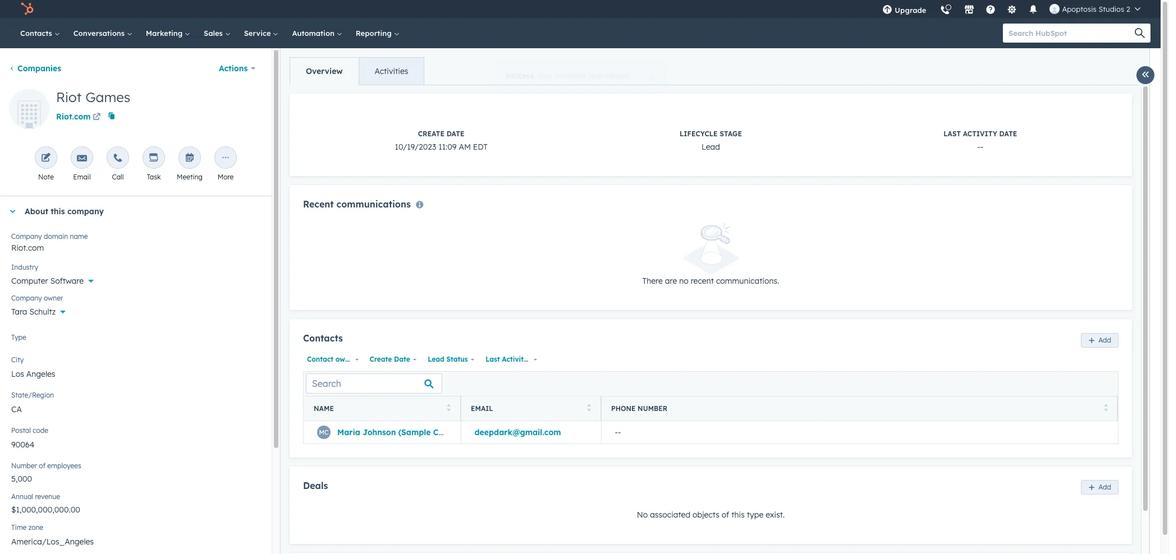 Task type: vqa. For each thing, say whether or not it's contained in the screenshot.
show
no



Task type: locate. For each thing, give the bounding box(es) containing it.
1 vertical spatial create
[[370, 355, 392, 364]]

this right about
[[51, 207, 65, 217]]

1 vertical spatial lead
[[428, 355, 445, 364]]

email
[[73, 173, 91, 181], [471, 405, 493, 413]]

add button
[[1082, 333, 1119, 348], [1082, 481, 1119, 495]]

create for create date
[[370, 355, 392, 364]]

0 vertical spatial number
[[638, 405, 668, 413]]

edit button
[[9, 89, 49, 133]]

marketplaces button
[[958, 0, 982, 18]]

activity inside the last activity date --
[[963, 130, 998, 138]]

0 horizontal spatial press to sort. element
[[447, 404, 451, 414]]

company inside company domain name riot.com
[[11, 232, 42, 241]]

note image
[[41, 153, 51, 164]]

meeting image
[[185, 153, 195, 164]]

conversations link
[[67, 18, 139, 48]]

2 press to sort. element from the left
[[587, 404, 591, 414]]

riot.com
[[56, 112, 91, 122], [11, 243, 44, 253]]

johnson
[[363, 428, 396, 438]]

stage
[[720, 130, 742, 138]]

1 add button from the top
[[1082, 333, 1119, 348]]

task
[[147, 173, 161, 181]]

of right objects
[[722, 511, 730, 521]]

last activity date
[[486, 355, 546, 364]]

press to sort. element for email
[[587, 404, 591, 414]]

0 vertical spatial activity
[[963, 130, 998, 138]]

press to sort. image
[[447, 404, 451, 412], [1104, 404, 1108, 412]]

Time zone text field
[[11, 531, 261, 553]]

contacts up contact
[[303, 333, 343, 344]]

City text field
[[11, 363, 261, 385]]

riot.com down riot
[[56, 112, 91, 122]]

time
[[11, 524, 27, 532]]

0 horizontal spatial email
[[73, 173, 91, 181]]

create inside popup button
[[370, 355, 392, 364]]

create up search search box
[[370, 355, 392, 364]]

1 horizontal spatial riot.com
[[56, 112, 91, 122]]

press to sort. element for name
[[447, 404, 451, 414]]

number right phone
[[638, 405, 668, 413]]

contact)
[[433, 428, 467, 438]]

0 horizontal spatial riot.com
[[11, 243, 44, 253]]

1 vertical spatial company
[[11, 294, 42, 303]]

games
[[85, 89, 130, 106]]

lead left status
[[428, 355, 445, 364]]

0 vertical spatial of
[[39, 462, 45, 471]]

last
[[944, 130, 961, 138], [486, 355, 500, 364]]

0 vertical spatial owner
[[44, 294, 63, 303]]

navigation
[[290, 57, 425, 85]]

owner for contact owner
[[336, 355, 356, 364]]

0 horizontal spatial of
[[39, 462, 45, 471]]

call image
[[113, 153, 123, 164]]

are
[[665, 276, 677, 286]]

0 horizontal spatial owner
[[44, 294, 63, 303]]

0 vertical spatial add
[[1099, 336, 1112, 345]]

0 vertical spatial email
[[73, 173, 91, 181]]

deepdark@gmail.com link
[[475, 428, 561, 438]]

1 company from the top
[[11, 232, 42, 241]]

studios
[[1099, 4, 1125, 13]]

0 horizontal spatial number
[[11, 462, 37, 471]]

1 horizontal spatial last
[[944, 130, 961, 138]]

1 horizontal spatial contacts
[[303, 333, 343, 344]]

owner up the schultz
[[44, 294, 63, 303]]

1 vertical spatial contacts
[[303, 333, 343, 344]]

no associated objects of this type exist.
[[637, 511, 785, 521]]

owner inside contact owner popup button
[[336, 355, 356, 364]]

activity for last activity date
[[502, 355, 528, 364]]

1 vertical spatial email
[[471, 405, 493, 413]]

1 horizontal spatial create
[[418, 130, 445, 138]]

city
[[11, 356, 24, 364]]

hubspot link
[[13, 2, 42, 16]]

there
[[643, 276, 663, 286]]

company for company owner
[[11, 294, 42, 303]]

0 vertical spatial lead
[[702, 142, 720, 152]]

1 vertical spatial activity
[[502, 355, 528, 364]]

about this company button
[[0, 197, 261, 227]]

10/19/2023
[[395, 142, 437, 152]]

1 vertical spatial last
[[486, 355, 500, 364]]

menu
[[876, 0, 1148, 22]]

0 vertical spatial add button
[[1082, 333, 1119, 348]]

1 press to sort. element from the left
[[447, 404, 451, 414]]

companies link
[[9, 63, 61, 74]]

task image
[[149, 153, 159, 164]]

1 vertical spatial add button
[[1082, 481, 1119, 495]]

deals
[[303, 481, 328, 492]]

about this company
[[25, 207, 104, 217]]

1 horizontal spatial of
[[722, 511, 730, 521]]

activities
[[375, 66, 408, 76]]

0 horizontal spatial lead
[[428, 355, 445, 364]]

exist.
[[766, 511, 785, 521]]

1 horizontal spatial owner
[[336, 355, 356, 364]]

company domain name riot.com
[[11, 232, 88, 253]]

contact owner
[[307, 355, 356, 364]]

calling icon image
[[941, 6, 951, 16]]

(sample
[[399, 428, 431, 438]]

2 add button from the top
[[1082, 481, 1119, 495]]

tara schultz
[[11, 307, 56, 317]]

associated
[[650, 511, 691, 521]]

maria johnson (sample contact)
[[337, 428, 467, 438]]

industry
[[11, 263, 38, 272]]

1 horizontal spatial lead
[[702, 142, 720, 152]]

phone
[[612, 405, 636, 413]]

recent
[[691, 276, 714, 286]]

add for deals
[[1099, 484, 1112, 492]]

automation link
[[286, 18, 349, 48]]

company
[[11, 232, 42, 241], [11, 294, 42, 303]]

of
[[39, 462, 45, 471], [722, 511, 730, 521]]

0 vertical spatial contacts
[[20, 29, 54, 38]]

create up 10/19/2023
[[418, 130, 445, 138]]

1 add from the top
[[1099, 336, 1112, 345]]

1 horizontal spatial number
[[638, 405, 668, 413]]

Number of employees text field
[[11, 469, 261, 487]]

activity
[[963, 130, 998, 138], [502, 355, 528, 364]]

service link
[[237, 18, 286, 48]]

Postal code text field
[[11, 434, 261, 456]]

tara schultz button
[[11, 301, 261, 320]]

0 vertical spatial create
[[418, 130, 445, 138]]

maria
[[337, 428, 360, 438]]

create inside "create date 10/19/2023 11:09 am edt"
[[418, 130, 445, 138]]

postal
[[11, 427, 31, 435]]

reporting
[[356, 29, 394, 38]]

3 press to sort. element from the left
[[1104, 404, 1108, 414]]

lead down the lifecycle
[[702, 142, 720, 152]]

calling icon button
[[936, 1, 955, 17]]

apoptosis studios 2
[[1063, 4, 1131, 13]]

press to sort. element
[[447, 404, 451, 414], [587, 404, 591, 414], [1104, 404, 1108, 414]]

company down about
[[11, 232, 42, 241]]

State/Region text field
[[11, 398, 261, 421]]

0 horizontal spatial create
[[370, 355, 392, 364]]

1 horizontal spatial press to sort. image
[[1104, 404, 1108, 412]]

email up deepdark@gmail.com
[[471, 405, 493, 413]]

last inside the last activity date --
[[944, 130, 961, 138]]

2 company from the top
[[11, 294, 42, 303]]

computer
[[11, 276, 48, 286]]

lead
[[702, 142, 720, 152], [428, 355, 445, 364]]

there are no recent communications.
[[643, 276, 780, 286]]

1 horizontal spatial activity
[[963, 130, 998, 138]]

1 horizontal spatial email
[[471, 405, 493, 413]]

Search search field
[[306, 374, 442, 394]]

2 horizontal spatial press to sort. element
[[1104, 404, 1108, 414]]

link opens in a new window image
[[93, 113, 101, 122]]

0 horizontal spatial contacts
[[20, 29, 54, 38]]

1 vertical spatial riot.com
[[11, 243, 44, 253]]

1 vertical spatial add
[[1099, 484, 1112, 492]]

of left employees
[[39, 462, 45, 471]]

create
[[418, 130, 445, 138], [370, 355, 392, 364]]

am
[[459, 142, 471, 152]]

number up annual
[[11, 462, 37, 471]]

email down the email icon
[[73, 173, 91, 181]]

0 vertical spatial company
[[11, 232, 42, 241]]

settings link
[[1001, 0, 1024, 18]]

press to sort. image for name
[[447, 404, 451, 412]]

0 horizontal spatial last
[[486, 355, 500, 364]]

upgrade
[[895, 6, 927, 15]]

0 vertical spatial riot.com
[[56, 112, 91, 122]]

recent communications
[[303, 199, 411, 210]]

1 horizontal spatial this
[[732, 511, 745, 521]]

0 vertical spatial this
[[51, 207, 65, 217]]

riot.com up industry
[[11, 243, 44, 253]]

0 horizontal spatial press to sort. image
[[447, 404, 451, 412]]

riot.com inside company domain name riot.com
[[11, 243, 44, 253]]

last inside popup button
[[486, 355, 500, 364]]

0 vertical spatial last
[[944, 130, 961, 138]]

2 add from the top
[[1099, 484, 1112, 492]]

this left type
[[732, 511, 745, 521]]

2 press to sort. image from the left
[[1104, 404, 1108, 412]]

riot.com link
[[56, 108, 103, 125]]

notifications button
[[1024, 0, 1044, 18]]

time zone
[[11, 524, 43, 532]]

date
[[447, 130, 465, 138], [1000, 130, 1018, 138], [394, 355, 410, 364], [530, 355, 546, 364]]

company up tara schultz
[[11, 294, 42, 303]]

deepdark@gmail.com
[[475, 428, 561, 438]]

owner right contact
[[336, 355, 356, 364]]

1 press to sort. image from the left
[[447, 404, 451, 412]]

upgrade image
[[883, 5, 893, 15]]

lifecycle
[[680, 130, 718, 138]]

number
[[638, 405, 668, 413], [11, 462, 37, 471]]

1 vertical spatial owner
[[336, 355, 356, 364]]

code
[[33, 427, 48, 435]]

email image
[[77, 153, 87, 164]]

search button
[[1130, 24, 1151, 43]]

press to sort. image
[[587, 404, 591, 412]]

1 vertical spatial of
[[722, 511, 730, 521]]

0 horizontal spatial this
[[51, 207, 65, 217]]

0 horizontal spatial activity
[[502, 355, 528, 364]]

contacts down hubspot link
[[20, 29, 54, 38]]

1 horizontal spatial press to sort. element
[[587, 404, 591, 414]]

activity inside popup button
[[502, 355, 528, 364]]

notifications image
[[1029, 5, 1039, 15]]



Task type: describe. For each thing, give the bounding box(es) containing it.
more
[[218, 173, 234, 181]]

recent
[[303, 199, 334, 210]]

call
[[112, 173, 124, 181]]

meeting
[[177, 173, 203, 181]]

this inside dropdown button
[[51, 207, 65, 217]]

type
[[747, 511, 764, 521]]

type
[[11, 334, 26, 342]]

phone number
[[612, 405, 668, 413]]

Search HubSpot search field
[[1003, 24, 1141, 43]]

riot games
[[56, 89, 130, 106]]

navigation containing overview
[[290, 57, 425, 85]]

tara
[[11, 307, 27, 317]]

computer software button
[[11, 270, 261, 289]]

--
[[615, 428, 621, 438]]

last for last activity date
[[486, 355, 500, 364]]

help image
[[986, 5, 996, 15]]

hubspot image
[[20, 2, 34, 16]]

no
[[680, 276, 689, 286]]

lead status
[[428, 355, 468, 364]]

software
[[50, 276, 84, 286]]

communications.
[[716, 276, 780, 286]]

sales
[[204, 29, 225, 38]]

state/region
[[11, 391, 54, 400]]

more image
[[221, 153, 231, 164]]

name
[[70, 232, 88, 241]]

owner for company owner
[[44, 294, 63, 303]]

marketing
[[146, 29, 185, 38]]

lifecycle stage lead
[[680, 130, 742, 152]]

last for last activity date --
[[944, 130, 961, 138]]

company owner
[[11, 294, 63, 303]]

last activity date button
[[482, 353, 546, 367]]

apoptosis
[[1063, 4, 1097, 13]]

contacts inside the contacts link
[[20, 29, 54, 38]]

note
[[38, 173, 54, 181]]

overview link
[[290, 58, 359, 85]]

1 vertical spatial this
[[732, 511, 745, 521]]

search image
[[1135, 28, 1146, 38]]

employees
[[47, 462, 81, 471]]

2
[[1127, 4, 1131, 13]]

number of employees
[[11, 462, 81, 471]]

1 vertical spatial number
[[11, 462, 37, 471]]

contact
[[307, 355, 334, 364]]

conversations
[[73, 29, 127, 38]]

computer software
[[11, 276, 84, 286]]

automation
[[292, 29, 337, 38]]

create for create date 10/19/2023 11:09 am edt
[[418, 130, 445, 138]]

link opens in a new window image
[[93, 111, 101, 125]]

riot
[[56, 89, 82, 106]]

no
[[637, 511, 648, 521]]

lead inside lead status popup button
[[428, 355, 445, 364]]

annual revenue
[[11, 493, 60, 501]]

Annual revenue text field
[[11, 500, 261, 518]]

postal code
[[11, 427, 48, 435]]

marketing link
[[139, 18, 197, 48]]

activities link
[[359, 58, 424, 85]]

overview
[[306, 66, 343, 76]]

edt
[[473, 142, 488, 152]]

press to sort. image for phone number
[[1104, 404, 1108, 412]]

date inside the last activity date --
[[1000, 130, 1018, 138]]

company
[[67, 207, 104, 217]]

11:09
[[439, 142, 457, 152]]

add button for contacts
[[1082, 333, 1119, 348]]

name
[[314, 405, 334, 413]]

companies
[[17, 63, 61, 74]]

add for contacts
[[1099, 336, 1112, 345]]

maria johnson (sample contact) link
[[337, 428, 467, 438]]

press to sort. element for phone number
[[1104, 404, 1108, 414]]

add button for deals
[[1082, 481, 1119, 495]]

menu containing apoptosis studios 2
[[876, 0, 1148, 22]]

communications
[[337, 199, 411, 210]]

sales link
[[197, 18, 237, 48]]

zone
[[28, 524, 43, 532]]

create date
[[370, 355, 410, 364]]

settings image
[[1008, 5, 1018, 15]]

lead inside lifecycle stage lead
[[702, 142, 720, 152]]

company for company domain name riot.com
[[11, 232, 42, 241]]

help button
[[982, 0, 1001, 18]]

caret image
[[9, 210, 16, 213]]

apoptosis studios 2 button
[[1044, 0, 1148, 18]]

actions
[[219, 63, 248, 74]]

objects
[[693, 511, 720, 521]]

create date button
[[366, 353, 420, 367]]

activity for last activity date --
[[963, 130, 998, 138]]

revenue
[[35, 493, 60, 501]]

annual
[[11, 493, 33, 501]]

marketplaces image
[[965, 5, 975, 15]]

date inside "create date 10/19/2023 11:09 am edt"
[[447, 130, 465, 138]]

domain
[[44, 232, 68, 241]]

tara schultz image
[[1050, 4, 1060, 14]]

contact owner button
[[303, 353, 361, 367]]

service
[[244, 29, 273, 38]]

about
[[25, 207, 48, 217]]



